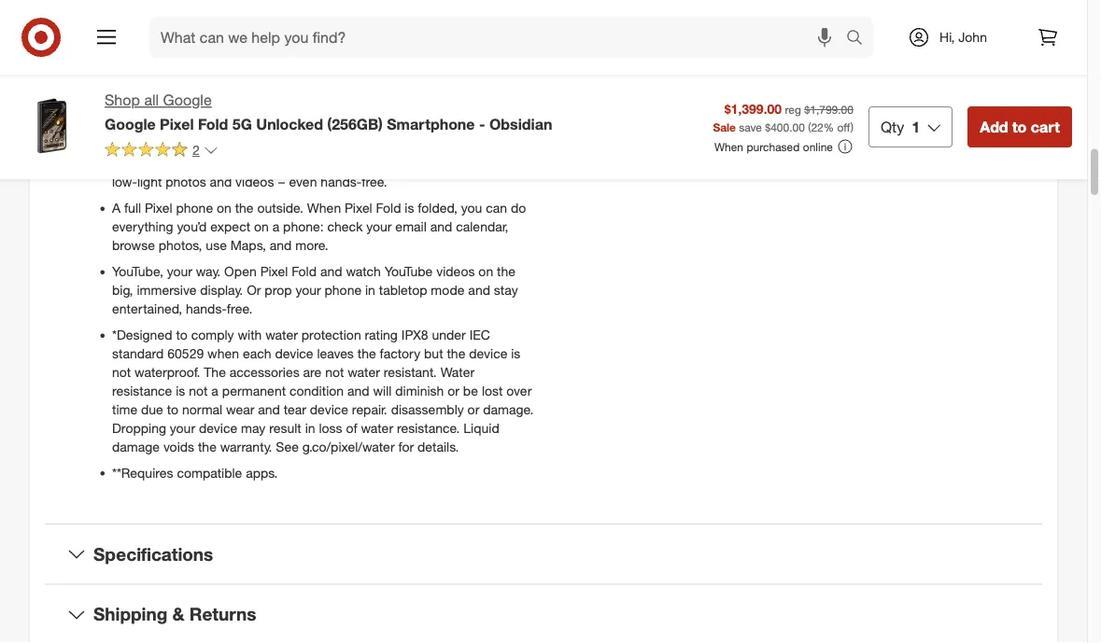 Task type: vqa. For each thing, say whether or not it's contained in the screenshot.
'Crewneck'
no



Task type: describe. For each thing, give the bounding box(es) containing it.
0 horizontal spatial not
[[112, 364, 131, 380]]

pixel down power
[[575, 39, 603, 55]]

and left stay
[[468, 282, 490, 298]]

foldable
[[756, 2, 803, 18]]

hinge.
[[246, 47, 281, 63]]

shipping
[[93, 604, 167, 625]]

&
[[172, 604, 185, 625]]

you'd
[[177, 218, 207, 235]]

normal
[[182, 401, 223, 418]]

22
[[811, 120, 824, 134]]

for inside 'introducing pixel fold, the first foldable phone engineered by google. all the power of the google tensor g2 chip – in a thin, pocket-size design. it's a pixel phone on the outside. and a big, immersive display on the inside for movies, photos, work, and multitasking. so you can do even more, in so many ways.'
[[987, 39, 1003, 55]]

the right all
[[1002, 2, 1020, 18]]

fold for scratch-
[[324, 9, 349, 26]]

1 horizontal spatial not
[[189, 383, 208, 399]]

on inside youtube, your way. open pixel fold and watch youtube videos on the big, immersive display. or prop your phone in tabletop mode and stay entertained, hands-free.
[[479, 263, 493, 280]]

the inside the a multitask master.  do more at once with split screen.** just drag two apps up from the taskbar to open them side by side. or open two tabs in chrome to shop and compare.
[[194, 91, 213, 108]]

)
[[851, 120, 854, 134]]

time
[[112, 401, 137, 418]]

a for a full pixel phone on the outside. when pixel fold is folded, you can do everything you'd expect on a phone: check your email and calendar, browse photos, use maps, and more.
[[112, 200, 121, 216]]

tensor
[[699, 20, 738, 37]]

disassembly
[[391, 401, 464, 418]]

a right it's
[[992, 20, 999, 37]]

by inside the a multitask master.  do more at once with split screen.** just drag two apps up from the taskbar to open them side by side. or open two tabs in chrome to shop and compare.
[[374, 91, 388, 108]]

photos, inside 'introducing pixel fold, the first foldable phone engineered by google. all the power of the google tensor g2 chip – in a thin, pocket-size design. it's a pixel phone on the outside. and a big, immersive display on the inside for movies, photos, work, and multitasking. so you can do even more, in so many ways.'
[[624, 58, 667, 74]]

size
[[900, 20, 923, 37]]

photos
[[166, 174, 206, 190]]

search
[[838, 30, 883, 48]]

leaves
[[317, 345, 354, 362]]

the up water
[[447, 345, 466, 362]]

free. inside 'the amazing pixel camera. now in a foldable. pixel fold's unique form lets you express your creativity with brilliant rear camera selfies and low-light photos and videos – even hands-free.'
[[362, 174, 387, 190]]

youtube,
[[112, 263, 163, 280]]

the up "work,"
[[666, 39, 684, 55]]

in inside youtube, your way. open pixel fold and watch youtube videos on the big, immersive display. or prop your phone in tabletop mode and stay entertained, hands-free.
[[365, 282, 375, 298]]

is up over
[[511, 345, 521, 362]]

the down rating on the bottom
[[358, 345, 376, 362]]

pocket-
[[855, 20, 900, 37]]

side.
[[391, 91, 419, 108]]

by inside 'introducing pixel fold, the first foldable phone engineered by google. all the power of the google tensor g2 chip – in a thin, pocket-size design. it's a pixel phone on the outside. and a big, immersive display on the inside for movies, photos, work, and multitasking. so you can do even more, in so many ways.'
[[917, 2, 931, 18]]

and down phone:
[[270, 237, 292, 253]]

steel
[[214, 47, 242, 63]]

1 vertical spatial google
[[163, 91, 212, 109]]

even inside 'the amazing pixel camera. now in a foldable. pixel fold's unique form lets you express your creativity with brilliant rear camera selfies and low-light photos and videos – even hands-free.'
[[289, 174, 317, 190]]

prop
[[265, 282, 292, 298]]

split
[[356, 73, 382, 89]]

and inside 'introducing pixel fold, the first foldable phone engineered by google. all the power of the google tensor g2 chip – in a thin, pocket-size design. it's a pixel phone on the outside. and a big, immersive display on the inside for movies, photos, work, and multitasking. so you can do even more, in so many ways.'
[[738, 39, 761, 55]]

hands- inside youtube, your way. open pixel fold and watch youtube videos on the big, immersive display. or prop your phone in tabletop mode and stay entertained, hands-free.
[[186, 301, 227, 317]]

to up 60529
[[176, 327, 188, 343]]

1
[[912, 118, 920, 136]]

device up loss
[[310, 401, 348, 418]]

john
[[959, 29, 987, 45]]

pixel up everything
[[145, 200, 172, 216]]

scratch-
[[366, 9, 414, 26]]

pixel up check
[[345, 200, 372, 216]]

mode
[[431, 282, 465, 298]]

immersive inside 'introducing pixel fold, the first foldable phone engineered by google. all the power of the google tensor g2 chip – in a thin, pocket-size design. it's a pixel phone on the outside. and a big, immersive display on the inside for movies, photos, work, and multitasking. so you can do even more, in so many ways.'
[[800, 39, 860, 55]]

movies,
[[575, 58, 620, 74]]

0 vertical spatial when
[[715, 140, 744, 154]]

do inside 'introducing pixel fold, the first foldable phone engineered by google. all the power of the google tensor g2 chip – in a thin, pocket-size design. it's a pixel phone on the outside. and a big, immersive display on the inside for movies, photos, work, and multitasking. so you can do even more, in so many ways.'
[[878, 58, 893, 74]]

corning®
[[112, 28, 162, 44]]

drag
[[472, 73, 498, 89]]

image of google pixel fold 5g unlocked (256gb) smartphone - obsidian image
[[15, 90, 90, 164]]

your inside *designed to comply with water protection rating ipx8 under iec standard 60529 when each device leaves the factory but the device is not waterproof. the accessories are not water resistant. water resistance is not a permanent condition and will diminish or be lost over time due to normal wear and tear device repair. disassembly or damage. dropping your device may result in loss of water resistance. liquid damage voids the warranty. see g.co/pixel/water for details.
[[170, 420, 195, 436]]

pixel down shop
[[191, 136, 218, 153]]

form
[[494, 136, 521, 153]]

of inside *designed to comply with water protection rating ipx8 under iec standard 60529 when each device leaves the factory but the device is not waterproof. the accessories are not water resistant. water resistance is not a permanent condition and will diminish or be lost over time due to normal wear and tear device repair. disassembly or damage. dropping your device may result in loss of water resistance. liquid damage voids the warranty. see g.co/pixel/water for details.
[[346, 420, 357, 436]]

$1,799.00
[[805, 102, 854, 116]]

phone inside youtube, your way. open pixel fold and watch youtube videos on the big, immersive display. or prop your phone in tabletop mode and stay entertained, hands-free.
[[325, 282, 362, 298]]

a left "thin,"
[[816, 20, 823, 37]]

your right prop
[[296, 282, 321, 298]]

phone up "thin,"
[[806, 2, 843, 18]]

add
[[980, 118, 1008, 136]]

inside inside durable design, inside and out.pixel fold is scratch-resistant with corning® gorilla® glass victus™ and ipx8 water-resistant.* and it has a durable stainless steel hinge.
[[207, 9, 242, 26]]

entertained,
[[112, 301, 182, 317]]

and down form on the top left of page
[[484, 155, 507, 171]]

pixel up rear
[[383, 136, 411, 153]]

in inside 'the amazing pixel camera. now in a foldable. pixel fold's unique form lets you express your creativity with brilliant rear camera selfies and low-light photos and videos – even hands-free.'
[[305, 136, 315, 153]]

and inside durable design, inside and out.pixel fold is scratch-resistant with corning® gorilla® glass victus™ and ipx8 water-resistant.* and it has a durable stainless steel hinge.
[[448, 28, 472, 44]]

chip
[[762, 20, 787, 37]]

glass
[[211, 28, 244, 44]]

2 open from the left
[[440, 91, 470, 108]]

in left "thin,"
[[802, 20, 812, 37]]

60529
[[167, 345, 204, 362]]

a up multitasking.
[[765, 39, 772, 55]]

diminish
[[395, 383, 444, 399]]

dropping
[[112, 420, 166, 436]]

check
[[327, 218, 363, 235]]

What can we help you find? suggestions appear below search field
[[149, 17, 851, 58]]

a inside *designed to comply with water protection rating ipx8 under iec standard 60529 when each device leaves the factory but the device is not waterproof. the accessories are not water resistant. water resistance is not a permanent condition and will diminish or be lost over time due to normal wear and tear device repair. disassembly or damage. dropping your device may result in loss of water resistance. liquid damage voids the warranty. see g.co/pixel/water for details.
[[211, 383, 218, 399]]

1 open from the left
[[279, 91, 309, 108]]

pixel inside shop all google google pixel fold 5g unlocked (256gb) smartphone - obsidian
[[160, 115, 194, 133]]

to down from
[[176, 110, 188, 126]]

resistant.*
[[387, 28, 445, 44]]

obsidian
[[489, 115, 553, 133]]

or inside the a multitask master.  do more at once with split screen.** just drag two apps up from the taskbar to open them side by side. or open two tabs in chrome to shop and compare.
[[422, 91, 437, 108]]

with inside 'the amazing pixel camera. now in a foldable. pixel fold's unique form lets you express your creativity with brilliant rear camera selfies and low-light photos and videos – even hands-free.'
[[296, 155, 320, 171]]

and up victus™
[[245, 9, 267, 26]]

or inside youtube, your way. open pixel fold and watch youtube videos on the big, immersive display. or prop your phone in tabletop mode and stay entertained, hands-free.
[[247, 282, 261, 298]]

more
[[247, 73, 277, 89]]

outside. inside a full pixel phone on the outside. when pixel fold is folded, you can do everything you'd expect on a phone: check your email and calendar, browse photos, use maps, and more.
[[257, 200, 304, 216]]

durable design, inside and out.pixel fold is scratch-resistant with corning® gorilla® glass victus™ and ipx8 water-resistant.* and it has a durable stainless steel hinge.
[[112, 9, 518, 63]]

fold inside a full pixel phone on the outside. when pixel fold is folded, you can do everything you'd expect on a phone: check your email and calendar, browse photos, use maps, and more.
[[376, 200, 401, 216]]

device up the are
[[275, 345, 313, 362]]

from
[[163, 91, 190, 108]]

even inside 'introducing pixel fold, the first foldable phone engineered by google. all the power of the google tensor g2 chip – in a thin, pocket-size design. it's a pixel phone on the outside. and a big, immersive display on the inside for movies, photos, work, and multitasking. so you can do even more, in so many ways.'
[[897, 58, 925, 74]]

unlocked
[[256, 115, 323, 133]]

can inside a full pixel phone on the outside. when pixel fold is folded, you can do everything you'd expect on a phone: check your email and calendar, browse photos, use maps, and more.
[[486, 200, 507, 216]]

$
[[765, 120, 771, 134]]

and up repair.
[[347, 383, 370, 399]]

selfies
[[444, 155, 481, 171]]

result
[[269, 420, 301, 436]]

the inside youtube, your way. open pixel fold and watch youtube videos on the big, immersive display. or prop your phone in tabletop mode and stay entertained, hands-free.
[[497, 263, 516, 280]]

the up compatible
[[198, 439, 217, 455]]

water
[[441, 364, 475, 380]]

folded,
[[418, 200, 458, 216]]

device down iec
[[469, 345, 508, 362]]

victus™
[[247, 28, 290, 44]]

with inside *designed to comply with water protection rating ipx8 under iec standard 60529 when each device leaves the factory but the device is not waterproof. the accessories are not water resistant. water resistance is not a permanent condition and will diminish or be lost over time due to normal wear and tear device repair. disassembly or damage. dropping your device may result in loss of water resistance. liquid damage voids the warranty. see g.co/pixel/water for details.
[[238, 327, 262, 343]]

once
[[295, 73, 324, 89]]

youtube
[[385, 263, 433, 280]]

1 vertical spatial water
[[348, 364, 380, 380]]

a inside durable design, inside and out.pixel fold is scratch-resistant with corning® gorilla® glass victus™ and ipx8 water-resistant.* and it has a durable stainless steel hinge.
[[511, 28, 518, 44]]

and down out.pixel
[[294, 28, 316, 44]]

immersive inside youtube, your way. open pixel fold and watch youtube videos on the big, immersive display. or prop your phone in tabletop mode and stay entertained, hands-free.
[[137, 282, 197, 298]]

to right due
[[167, 401, 178, 418]]

when inside a full pixel phone on the outside. when pixel fold is folded, you can do everything you'd expect on a phone: check your email and calendar, browse photos, use maps, and more.
[[307, 200, 341, 216]]

all
[[984, 2, 998, 18]]

shipping & returns
[[93, 604, 256, 625]]

introducing
[[575, 2, 642, 18]]

it
[[476, 28, 483, 44]]

open
[[224, 263, 257, 280]]

*designed to comply with water protection rating ipx8 under iec standard 60529 when each device leaves the factory but the device is not waterproof. the accessories are not water resistant. water resistance is not a permanent condition and will diminish or be lost over time due to normal wear and tear device repair. disassembly or damage. dropping your device may result in loss of water resistance. liquid damage voids the warranty. see g.co/pixel/water for details.
[[112, 327, 534, 455]]

off
[[837, 120, 851, 134]]

*designed
[[112, 327, 172, 343]]

compatible
[[177, 465, 242, 481]]

0 vertical spatial water
[[266, 327, 298, 343]]

permanent
[[222, 383, 286, 399]]

fold for watch
[[292, 263, 317, 280]]

and inside the a multitask master.  do more at once with split screen.** just drag two apps up from the taskbar to open them side by side. or open two tabs in chrome to shop and compare.
[[224, 110, 246, 126]]

add to cart button
[[968, 106, 1072, 148]]

the inside 'the amazing pixel camera. now in a foldable. pixel fold's unique form lets you express your creativity with brilliant rear camera selfies and low-light photos and videos – even hands-free.'
[[112, 136, 134, 153]]

damage
[[112, 439, 160, 455]]

warranty.
[[220, 439, 272, 455]]

with inside the a multitask master.  do more at once with split screen.** just drag two apps up from the taskbar to open them side by side. or open two tabs in chrome to shop and compare.
[[328, 73, 352, 89]]

when
[[207, 345, 239, 362]]

when purchased online
[[715, 140, 833, 154]]

brilliant
[[324, 155, 366, 171]]



Task type: locate. For each thing, give the bounding box(es) containing it.
1 horizontal spatial and
[[738, 39, 761, 55]]

unique
[[451, 136, 491, 153]]

ipx8
[[319, 28, 346, 44], [401, 327, 428, 343]]

rating
[[365, 327, 398, 343]]

camera
[[396, 155, 440, 171]]

1 vertical spatial outside.
[[257, 200, 304, 216]]

you
[[828, 58, 849, 74], [136, 155, 158, 171], [461, 200, 482, 216]]

pixel left fold,
[[645, 2, 673, 18]]

your inside a full pixel phone on the outside. when pixel fold is folded, you can do everything you'd expect on a phone: check your email and calendar, browse photos, use maps, and more.
[[366, 218, 392, 235]]

do down display
[[878, 58, 893, 74]]

or down be
[[468, 401, 480, 418]]

even down display
[[897, 58, 925, 74]]

1 vertical spatial of
[[346, 420, 357, 436]]

0 horizontal spatial big,
[[112, 282, 133, 298]]

over
[[507, 383, 532, 399]]

full
[[124, 200, 141, 216]]

0 vertical spatial outside.
[[688, 39, 734, 55]]

0 horizontal spatial even
[[289, 174, 317, 190]]

big, inside 'introducing pixel fold, the first foldable phone engineered by google. all the power of the google tensor g2 chip – in a thin, pocket-size design. it's a pixel phone on the outside. and a big, immersive display on the inside for movies, photos, work, and multitasking. so you can do even more, in so many ways.'
[[776, 39, 797, 55]]

you up calendar,
[[461, 200, 482, 216]]

power
[[575, 20, 612, 37]]

to inside add to cart button
[[1013, 118, 1027, 136]]

and down folded,
[[430, 218, 452, 235]]

a inside a full pixel phone on the outside. when pixel fold is folded, you can do everything you'd expect on a phone: check your email and calendar, browse photos, use maps, and more.
[[272, 218, 280, 235]]

1 vertical spatial a
[[112, 200, 121, 216]]

0 horizontal spatial hands-
[[186, 301, 227, 317]]

open down at
[[279, 91, 309, 108]]

device down normal
[[199, 420, 237, 436]]

1 horizontal spatial can
[[853, 58, 874, 74]]

taskbar
[[216, 91, 260, 108]]

fold left 5g
[[198, 115, 228, 133]]

and right photos
[[210, 174, 232, 190]]

1 horizontal spatial do
[[878, 58, 893, 74]]

0 vertical spatial can
[[853, 58, 874, 74]]

1 horizontal spatial when
[[715, 140, 744, 154]]

a left phone:
[[272, 218, 280, 235]]

stainless
[[160, 47, 211, 63]]

creativity
[[240, 155, 293, 171]]

0 horizontal spatial and
[[448, 28, 472, 44]]

purchased
[[747, 140, 800, 154]]

outside. inside 'introducing pixel fold, the first foldable phone engineered by google. all the power of the google tensor g2 chip – in a thin, pocket-size design. it's a pixel phone on the outside. and a big, immersive display on the inside for movies, photos, work, and multitasking. so you can do even more, in so many ways.'
[[688, 39, 734, 55]]

1 vertical spatial do
[[511, 200, 526, 216]]

0 horizontal spatial the
[[112, 136, 134, 153]]

see
[[276, 439, 299, 455]]

and inside 'introducing pixel fold, the first foldable phone engineered by google. all the power of the google tensor g2 chip – in a thin, pocket-size design. it's a pixel phone on the outside. and a big, immersive display on the inside for movies, photos, work, and multitasking. so you can do even more, in so many ways.'
[[706, 58, 728, 74]]

a right has at the top left of page
[[511, 28, 518, 44]]

water up will
[[348, 364, 380, 380]]

a up shop
[[112, 73, 121, 89]]

0 vertical spatial the
[[112, 136, 134, 153]]

liquid
[[464, 420, 499, 436]]

g2
[[741, 20, 759, 37]]

0 vertical spatial big,
[[776, 39, 797, 55]]

free. down rear
[[362, 174, 387, 190]]

can up calendar,
[[486, 200, 507, 216]]

and down the permanent
[[258, 401, 280, 418]]

0 vertical spatial do
[[878, 58, 893, 74]]

1 vertical spatial –
[[278, 174, 286, 190]]

for down resistance.
[[398, 439, 414, 455]]

just
[[443, 73, 468, 89]]

1 vertical spatial or
[[247, 282, 261, 298]]

the up the 'lets'
[[112, 136, 134, 153]]

of down introducing
[[616, 20, 627, 37]]

resistance
[[112, 383, 172, 399]]

and left it
[[448, 28, 472, 44]]

is up water-
[[353, 9, 362, 26]]

0 vertical spatial free.
[[362, 174, 387, 190]]

the up 'tensor'
[[708, 2, 727, 18]]

qty
[[881, 118, 905, 136]]

1 vertical spatial hands-
[[186, 301, 227, 317]]

water up the each
[[266, 327, 298, 343]]

a up brilliant
[[319, 136, 326, 153]]

(256gb)
[[327, 115, 383, 133]]

loss
[[319, 420, 342, 436]]

multitask
[[124, 73, 177, 89]]

in
[[802, 20, 812, 37], [965, 58, 975, 74], [112, 110, 122, 126], [305, 136, 315, 153], [365, 282, 375, 298], [305, 420, 315, 436]]

immersive up entertained,
[[137, 282, 197, 298]]

fold up email
[[376, 200, 401, 216]]

1 horizontal spatial free.
[[362, 174, 387, 190]]

a left full
[[112, 200, 121, 216]]

shop
[[192, 110, 221, 126]]

1 vertical spatial inside
[[949, 39, 984, 55]]

0 horizontal spatial immersive
[[137, 282, 197, 298]]

inside inside 'introducing pixel fold, the first foldable phone engineered by google. all the power of the google tensor g2 chip – in a thin, pocket-size design. it's a pixel phone on the outside. and a big, immersive display on the inside for movies, photos, work, and multitasking. so you can do even more, in so many ways.'
[[949, 39, 984, 55]]

for inside *designed to comply with water protection rating ipx8 under iec standard 60529 when each device leaves the factory but the device is not waterproof. the accessories are not water resistant. water resistance is not a permanent condition and will diminish or be lost over time due to normal wear and tear device repair. disassembly or damage. dropping your device may result in loss of water resistance. liquid damage voids the warranty. see g.co/pixel/water for details.
[[398, 439, 414, 455]]

you inside 'introducing pixel fold, the first foldable phone engineered by google. all the power of the google tensor g2 chip – in a thin, pocket-size design. it's a pixel phone on the outside. and a big, immersive display on the inside for movies, photos, work, and multitasking. so you can do even more, in so many ways.'
[[828, 58, 849, 74]]

fold
[[324, 9, 349, 26], [198, 115, 228, 133], [376, 200, 401, 216], [292, 263, 317, 280]]

condition
[[290, 383, 344, 399]]

the down master.
[[194, 91, 213, 108]]

protection
[[302, 327, 361, 343]]

fold right out.pixel
[[324, 9, 349, 26]]

the inside *designed to comply with water protection rating ipx8 under iec standard 60529 when each device leaves the factory but the device is not waterproof. the accessories are not water resistant. water resistance is not a permanent condition and will diminish or be lost over time due to normal wear and tear device repair. disassembly or damage. dropping your device may result in loss of water resistance. liquid damage voids the warranty. see g.co/pixel/water for details.
[[204, 364, 226, 380]]

do down form on the top left of page
[[511, 200, 526, 216]]

1 vertical spatial or
[[468, 401, 480, 418]]

1 vertical spatial even
[[289, 174, 317, 190]]

express
[[161, 155, 207, 171]]

the up more,
[[927, 39, 946, 55]]

do inside a full pixel phone on the outside. when pixel fold is folded, you can do everything you'd expect on a phone: check your email and calendar, browse photos, use maps, and more.
[[511, 200, 526, 216]]

1 vertical spatial photos,
[[159, 237, 202, 253]]

hands-
[[321, 174, 362, 190], [186, 301, 227, 317]]

0 vertical spatial or
[[448, 383, 460, 399]]

inside down it's
[[949, 39, 984, 55]]

0 vertical spatial videos
[[236, 174, 274, 190]]

up
[[145, 91, 160, 108]]

will
[[373, 383, 392, 399]]

videos inside youtube, your way. open pixel fold and watch youtube videos on the big, immersive display. or prop your phone in tabletop mode and stay entertained, hands-free.
[[436, 263, 475, 280]]

0 vertical spatial two
[[502, 73, 523, 89]]

by up size
[[917, 2, 931, 18]]

under
[[432, 327, 466, 343]]

google down fold,
[[653, 20, 695, 37]]

of inside 'introducing pixel fold, the first foldable phone engineered by google. all the power of the google tensor g2 chip – in a thin, pocket-size design. it's a pixel phone on the outside. and a big, immersive display on the inside for movies, photos, work, and multitasking. so you can do even more, in so many ways.'
[[616, 20, 627, 37]]

photos, inside a full pixel phone on the outside. when pixel fold is folded, you can do everything you'd expect on a phone: check your email and calendar, browse photos, use maps, and more.
[[159, 237, 202, 253]]

2 vertical spatial you
[[461, 200, 482, 216]]

0 horizontal spatial or
[[448, 383, 460, 399]]

fold inside durable design, inside and out.pixel fold is scratch-resistant with corning® gorilla® glass victus™ and ipx8 water-resistant.* and it has a durable stainless steel hinge.
[[324, 9, 349, 26]]

device
[[275, 345, 313, 362], [469, 345, 508, 362], [310, 401, 348, 418], [199, 420, 237, 436]]

2 a from the top
[[112, 200, 121, 216]]

immersive down "thin,"
[[800, 39, 860, 55]]

1 vertical spatial ipx8
[[401, 327, 428, 343]]

fold for unlocked
[[198, 115, 228, 133]]

durable
[[112, 9, 158, 26]]

0 vertical spatial hands-
[[321, 174, 362, 190]]

0 vertical spatial of
[[616, 20, 627, 37]]

a inside 'the amazing pixel camera. now in a foldable. pixel fold's unique form lets you express your creativity with brilliant rear camera selfies and low-light photos and videos – even hands-free.'
[[319, 136, 326, 153]]

1 vertical spatial two
[[474, 91, 495, 108]]

2
[[192, 142, 200, 158]]

1 horizontal spatial of
[[616, 20, 627, 37]]

1 horizontal spatial open
[[440, 91, 470, 108]]

in down shop
[[112, 110, 122, 126]]

0 horizontal spatial for
[[398, 439, 414, 455]]

save
[[739, 120, 762, 134]]

to right add
[[1013, 118, 1027, 136]]

photos,
[[624, 58, 667, 74], [159, 237, 202, 253]]

is inside durable design, inside and out.pixel fold is scratch-resistant with corning® gorilla® glass victus™ and ipx8 water-resistant.* and it has a durable stainless steel hinge.
[[353, 9, 362, 26]]

when
[[715, 140, 744, 154], [307, 200, 341, 216]]

–
[[791, 20, 799, 37], [278, 174, 286, 190]]

immersive
[[800, 39, 860, 55], [137, 282, 197, 298]]

0 horizontal spatial videos
[[236, 174, 274, 190]]

0 vertical spatial or
[[422, 91, 437, 108]]

not up normal
[[189, 383, 208, 399]]

resistance.
[[397, 420, 460, 436]]

your inside 'the amazing pixel camera. now in a foldable. pixel fold's unique form lets you express your creativity with brilliant rear camera selfies and low-light photos and videos – even hands-free.'
[[211, 155, 236, 171]]

shop
[[105, 91, 140, 109]]

ipx8 up factory
[[401, 327, 428, 343]]

1 horizontal spatial or
[[468, 401, 480, 418]]

0 vertical spatial you
[[828, 58, 849, 74]]

with
[[468, 9, 492, 26], [328, 73, 352, 89], [296, 155, 320, 171], [238, 327, 262, 343]]

0 horizontal spatial google
[[105, 115, 156, 133]]

in inside *designed to comply with water protection rating ipx8 under iec standard 60529 when each device leaves the factory but the device is not waterproof. the accessories are not water resistant. water resistance is not a permanent condition and will diminish or be lost over time due to normal wear and tear device repair. disassembly or damage. dropping your device may result in loss of water resistance. liquid damage voids the warranty. see g.co/pixel/water for details.
[[305, 420, 315, 436]]

iec
[[470, 327, 490, 343]]

with inside durable design, inside and out.pixel fold is scratch-resistant with corning® gorilla® glass victus™ and ipx8 water-resistant.* and it has a durable stainless steel hinge.
[[468, 9, 492, 26]]

ipx8 inside durable design, inside and out.pixel fold is scratch-resistant with corning® gorilla® glass victus™ and ipx8 water-resistant.* and it has a durable stainless steel hinge.
[[319, 28, 346, 44]]

a inside the a multitask master.  do more at once with split screen.** just drag two apps up from the taskbar to open them side by side. or open two tabs in chrome to shop and compare.
[[112, 73, 121, 89]]

you right so
[[828, 58, 849, 74]]

2 vertical spatial water
[[361, 420, 393, 436]]

0 horizontal spatial by
[[374, 91, 388, 108]]

hi, john
[[940, 29, 987, 45]]

1 vertical spatial videos
[[436, 263, 475, 280]]

0 horizontal spatial when
[[307, 200, 341, 216]]

pixel inside youtube, your way. open pixel fold and watch youtube videos on the big, immersive display. or prop your phone in tabletop mode and stay entertained, hands-free.
[[260, 263, 288, 280]]

1 horizontal spatial –
[[791, 20, 799, 37]]

big, down chip
[[776, 39, 797, 55]]

videos inside 'the amazing pixel camera. now in a foldable. pixel fold's unique form lets you express your creativity with brilliant rear camera selfies and low-light photos and videos – even hands-free.'
[[236, 174, 274, 190]]

is down waterproof. at the bottom left of page
[[176, 383, 185, 399]]

1 horizontal spatial ipx8
[[401, 327, 428, 343]]

in inside the a multitask master.  do more at once with split screen.** just drag two apps up from the taskbar to open them side by side. or open two tabs in chrome to shop and compare.
[[112, 110, 122, 126]]

hi,
[[940, 29, 955, 45]]

you inside a full pixel phone on the outside. when pixel fold is folded, you can do everything you'd expect on a phone: check your email and calendar, browse photos, use maps, and more.
[[461, 200, 482, 216]]

0 vertical spatial –
[[791, 20, 799, 37]]

returns
[[189, 604, 256, 625]]

1 horizontal spatial or
[[422, 91, 437, 108]]

0 horizontal spatial of
[[346, 420, 357, 436]]

free. inside youtube, your way. open pixel fold and watch youtube videos on the big, immersive display. or prop your phone in tabletop mode and stay entertained, hands-free.
[[227, 301, 253, 317]]

photos, up ways.
[[624, 58, 667, 74]]

1 vertical spatial free.
[[227, 301, 253, 317]]

0 vertical spatial even
[[897, 58, 925, 74]]

when down sale
[[715, 140, 744, 154]]

to down more
[[263, 91, 275, 108]]

the inside a full pixel phone on the outside. when pixel fold is folded, you can do everything you'd expect on a phone: check your email and calendar, browse photos, use maps, and more.
[[235, 200, 254, 216]]

you up light
[[136, 155, 158, 171]]

2 vertical spatial google
[[105, 115, 156, 133]]

1 a from the top
[[112, 73, 121, 89]]

water down repair.
[[361, 420, 393, 436]]

is
[[353, 9, 362, 26], [405, 200, 414, 216], [511, 345, 521, 362], [176, 383, 185, 399]]

5g
[[232, 115, 252, 133]]

0 horizontal spatial can
[[486, 200, 507, 216]]

apps
[[112, 91, 141, 108]]

0 vertical spatial immersive
[[800, 39, 860, 55]]

hands- down brilliant
[[321, 174, 362, 190]]

– down creativity
[[278, 174, 286, 190]]

– right chip
[[791, 20, 799, 37]]

0 vertical spatial by
[[917, 2, 931, 18]]

0 horizontal spatial outside.
[[257, 200, 304, 216]]

browse
[[112, 237, 155, 253]]

by
[[917, 2, 931, 18], [374, 91, 388, 108]]

gorilla®
[[166, 28, 207, 44]]

1 horizontal spatial the
[[204, 364, 226, 380]]

big, down youtube,
[[112, 282, 133, 298]]

engineered
[[847, 2, 913, 18]]

is inside a full pixel phone on the outside. when pixel fold is folded, you can do everything you'd expect on a phone: check your email and calendar, browse photos, use maps, and more.
[[405, 200, 414, 216]]

1 horizontal spatial google
[[163, 91, 212, 109]]

1 horizontal spatial hands-
[[321, 174, 362, 190]]

0 horizontal spatial free.
[[227, 301, 253, 317]]

1 horizontal spatial by
[[917, 2, 931, 18]]

wear
[[226, 401, 254, 418]]

0 horizontal spatial do
[[511, 200, 526, 216]]

and down g2
[[738, 39, 761, 55]]

a for a multitask master.  do more at once with split screen.** just drag two apps up from the taskbar to open them side by side. or open two tabs in chrome to shop and compare.
[[112, 73, 121, 89]]

– inside 'the amazing pixel camera. now in a foldable. pixel fold's unique form lets you express your creativity with brilliant rear camera selfies and low-light photos and videos – even hands-free.'
[[278, 174, 286, 190]]

2 horizontal spatial you
[[828, 58, 849, 74]]

not down leaves
[[325, 364, 344, 380]]

0 horizontal spatial or
[[247, 282, 261, 298]]

a inside a full pixel phone on the outside. when pixel fold is folded, you can do everything you'd expect on a phone: check your email and calendar, browse photos, use maps, and more.
[[112, 200, 121, 216]]

$1,399.00 reg $1,799.00 sale save $ 400.00 ( 22 % off )
[[713, 100, 854, 134]]

lost
[[482, 383, 503, 399]]

at
[[281, 73, 292, 89]]

0 horizontal spatial ipx8
[[319, 28, 346, 44]]

0 horizontal spatial photos,
[[159, 237, 202, 253]]

1 horizontal spatial videos
[[436, 263, 475, 280]]

1 horizontal spatial even
[[897, 58, 925, 74]]

your down camera.
[[211, 155, 236, 171]]

phone inside a full pixel phone on the outside. when pixel fold is folded, you can do everything you'd expect on a phone: check your email and calendar, browse photos, use maps, and more.
[[176, 200, 213, 216]]

1 horizontal spatial you
[[461, 200, 482, 216]]

or down open
[[247, 282, 261, 298]]

foldable.
[[330, 136, 379, 153]]

ways.
[[611, 76, 643, 93]]

may
[[241, 420, 266, 436]]

big, inside youtube, your way. open pixel fold and watch youtube videos on the big, immersive display. or prop your phone in tabletop mode and stay entertained, hands-free.
[[112, 282, 133, 298]]

but
[[424, 345, 443, 362]]

1 horizontal spatial outside.
[[688, 39, 734, 55]]

0 vertical spatial for
[[987, 39, 1003, 55]]

videos down creativity
[[236, 174, 274, 190]]

is up email
[[405, 200, 414, 216]]

1 horizontal spatial big,
[[776, 39, 797, 55]]

factory
[[380, 345, 421, 362]]

hands- inside 'the amazing pixel camera. now in a foldable. pixel fold's unique form lets you express your creativity with brilliant rear camera selfies and low-light photos and videos – even hands-free.'
[[321, 174, 362, 190]]

a
[[816, 20, 823, 37], [992, 20, 999, 37], [511, 28, 518, 44], [765, 39, 772, 55], [319, 136, 326, 153], [272, 218, 280, 235], [211, 383, 218, 399]]

$1,399.00
[[725, 100, 782, 117]]

1 horizontal spatial for
[[987, 39, 1003, 55]]

**requires
[[112, 465, 173, 481]]

resistant.
[[384, 364, 437, 380]]

0 vertical spatial a
[[112, 73, 121, 89]]

details.
[[418, 439, 459, 455]]

apps.
[[246, 465, 278, 481]]

1 horizontal spatial photos,
[[624, 58, 667, 74]]

0 vertical spatial google
[[653, 20, 695, 37]]

1 horizontal spatial immersive
[[800, 39, 860, 55]]

and right "work,"
[[706, 58, 728, 74]]

(
[[808, 120, 811, 134]]

google down apps
[[105, 115, 156, 133]]

phone:
[[283, 218, 324, 235]]

can down search
[[853, 58, 874, 74]]

pixel down from
[[160, 115, 194, 133]]

0 horizontal spatial you
[[136, 155, 158, 171]]

a multitask master.  do more at once with split screen.** just drag two apps up from the taskbar to open them side by side. or open two tabs in chrome to shop and compare.
[[112, 73, 524, 126]]

can inside 'introducing pixel fold, the first foldable phone engineered by google. all the power of the google tensor g2 chip – in a thin, pocket-size design. it's a pixel phone on the outside. and a big, immersive display on the inside for movies, photos, work, and multitasking. so you can do even more, in so many ways.'
[[853, 58, 874, 74]]

you inside 'the amazing pixel camera. now in a foldable. pixel fold's unique form lets you express your creativity with brilliant rear camera selfies and low-light photos and videos – even hands-free.'
[[136, 155, 158, 171]]

google inside 'introducing pixel fold, the first foldable phone engineered by google. all the power of the google tensor g2 chip – in a thin, pocket-size design. it's a pixel phone on the outside. and a big, immersive display on the inside for movies, photos, work, and multitasking. so you can do even more, in so many ways.'
[[653, 20, 695, 37]]

the down when
[[204, 364, 226, 380]]

many
[[575, 76, 607, 93]]

ipx8 left water-
[[319, 28, 346, 44]]

%
[[824, 120, 834, 134]]

each
[[243, 345, 271, 362]]

fold's
[[414, 136, 447, 153]]

ipx8 inside *designed to comply with water protection rating ipx8 under iec standard 60529 when each device leaves the factory but the device is not waterproof. the accessories are not water resistant. water resistance is not a permanent condition and will diminish or be lost over time due to normal wear and tear device repair. disassembly or damage. dropping your device may result in loss of water resistance. liquid damage voids the warranty. see g.co/pixel/water for details.
[[401, 327, 428, 343]]

phone up you'd
[[176, 200, 213, 216]]

of up g.co/pixel/water
[[346, 420, 357, 436]]

amazing
[[138, 136, 187, 153]]

0 horizontal spatial –
[[278, 174, 286, 190]]

2 horizontal spatial google
[[653, 20, 695, 37]]

online
[[803, 140, 833, 154]]

0 horizontal spatial two
[[474, 91, 495, 108]]

youtube, your way. open pixel fold and watch youtube videos on the big, immersive display. or prop your phone in tabletop mode and stay entertained, hands-free.
[[112, 263, 518, 317]]

the up expect
[[235, 200, 254, 216]]

1 vertical spatial for
[[398, 439, 414, 455]]

by down the split
[[374, 91, 388, 108]]

fold inside shop all google google pixel fold 5g unlocked (256gb) smartphone - obsidian
[[198, 115, 228, 133]]

fold inside youtube, your way. open pixel fold and watch youtube videos on the big, immersive display. or prop your phone in tabletop mode and stay entertained, hands-free.
[[292, 263, 317, 280]]

phone down watch
[[325, 282, 362, 298]]

specifications button
[[45, 525, 1043, 584]]

1 vertical spatial the
[[204, 364, 226, 380]]

2 horizontal spatial not
[[325, 364, 344, 380]]

and left watch
[[320, 263, 342, 280]]

design,
[[161, 9, 203, 26]]

– inside 'introducing pixel fold, the first foldable phone engineered by google. all the power of the google tensor g2 chip – in a thin, pocket-size design. it's a pixel phone on the outside. and a big, immersive display on the inside for movies, photos, work, and multitasking. so you can do even more, in so many ways.'
[[791, 20, 799, 37]]

0 vertical spatial ipx8
[[319, 28, 346, 44]]

the down introducing
[[630, 20, 649, 37]]

or up smartphone
[[422, 91, 437, 108]]

1 horizontal spatial inside
[[949, 39, 984, 55]]

phone up movies,
[[607, 39, 644, 55]]

in down watch
[[365, 282, 375, 298]]

1 vertical spatial when
[[307, 200, 341, 216]]

the up stay
[[497, 263, 516, 280]]

low-
[[112, 174, 137, 190]]

even down "now"
[[289, 174, 317, 190]]

in left so
[[965, 58, 975, 74]]

when up phone:
[[307, 200, 341, 216]]

for up so
[[987, 39, 1003, 55]]

1 horizontal spatial two
[[502, 73, 523, 89]]

your left way. on the top of page
[[167, 263, 192, 280]]

0 vertical spatial photos,
[[624, 58, 667, 74]]

in left loss
[[305, 420, 315, 436]]



